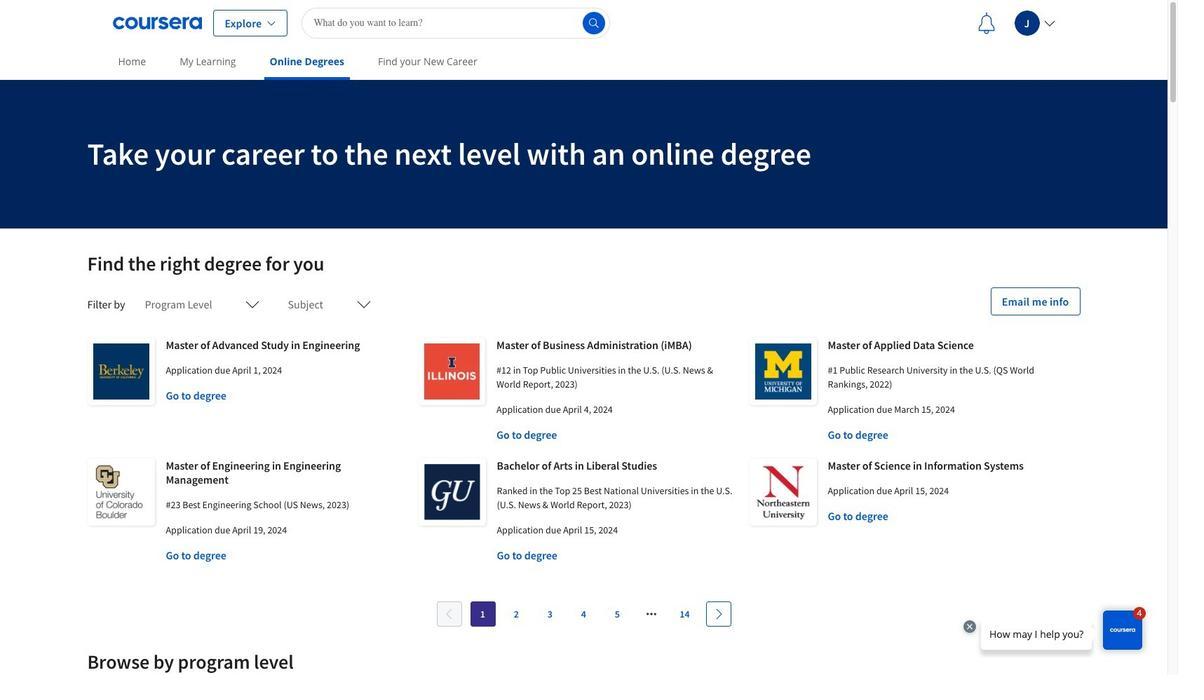 Task type: vqa. For each thing, say whether or not it's contained in the screenshot.
university of colorado boulder image
yes



Task type: locate. For each thing, give the bounding box(es) containing it.
university of colorado boulder image
[[87, 459, 155, 526]]

None search field
[[302, 7, 611, 38]]

university of michigan image
[[750, 338, 817, 405]]

northeastern university image
[[750, 459, 817, 526]]

go to next page image
[[713, 609, 724, 620]]

coursera image
[[113, 12, 202, 34]]

university of california, berkeley image
[[87, 338, 155, 405]]

university of illinois at urbana-champaign image
[[418, 338, 485, 405]]

georgetown university image
[[418, 459, 486, 526]]



Task type: describe. For each thing, give the bounding box(es) containing it.
What do you want to learn? text field
[[302, 7, 611, 38]]



